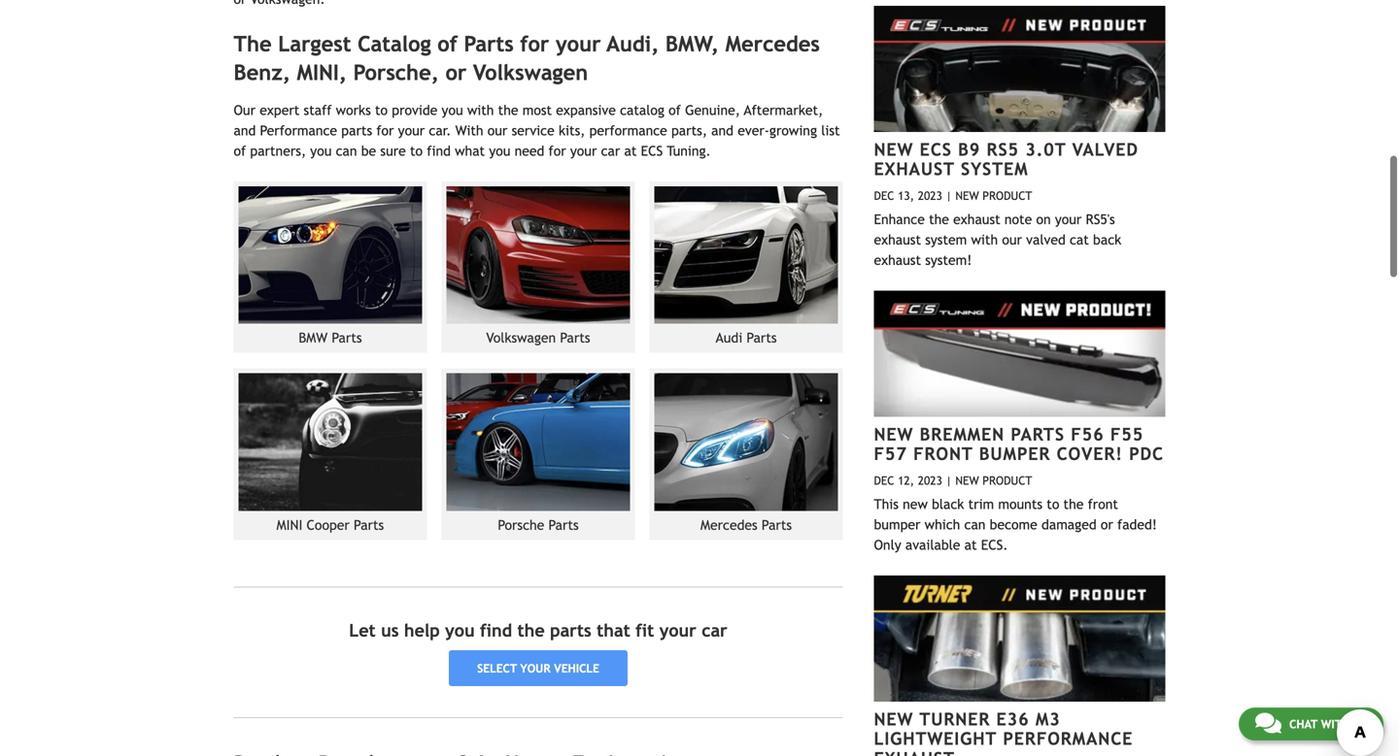 Task type: describe. For each thing, give the bounding box(es) containing it.
our inside our expert staff works to provide you with the most expansive catalog of genuine, aftermarket, and performance parts for your car. with our service kits, performance parts, and ever-growing list of partners, you can be sure to find what you need for your car at ecs tuning.
[[487, 123, 507, 138]]

exhaust for new
[[874, 749, 955, 757]]

b9
[[958, 139, 980, 160]]

most
[[522, 102, 552, 118]]

cover!
[[1057, 444, 1123, 464]]

select your vehicle
[[477, 662, 599, 676]]

the largest catalog of parts for your audi, bmw, mercedes benz, mini, porsche, or volkswagen
[[234, 31, 820, 85]]

mercedes parts
[[700, 518, 792, 533]]

porsche parts
[[498, 518, 579, 533]]

audi parts link
[[650, 181, 843, 353]]

m3
[[1036, 709, 1061, 730]]

f55
[[1110, 424, 1144, 445]]

lightweight
[[874, 729, 997, 750]]

rs5
[[987, 139, 1019, 160]]

new bremmen parts f56 f55 f57  front bumper cover! pdc link
[[874, 424, 1164, 464]]

exhaust for new
[[874, 159, 955, 179]]

audi,
[[607, 31, 659, 56]]

product for bumper
[[983, 474, 1032, 487]]

catalog
[[358, 31, 431, 56]]

the inside our expert staff works to provide you with the most expansive catalog of genuine, aftermarket, and performance parts for your car. with our service kits, performance parts, and ever-growing list of partners, you can be sure to find what you need for your car at ecs tuning.
[[498, 102, 518, 118]]

| for front
[[946, 474, 952, 487]]

2023 for front
[[918, 474, 942, 487]]

on
[[1036, 212, 1051, 227]]

0 horizontal spatial of
[[234, 143, 246, 159]]

f56
[[1071, 424, 1104, 445]]

can inside our expert staff works to provide you with the most expansive catalog of genuine, aftermarket, and performance parts for your car. with our service kits, performance parts, and ever-growing list of partners, you can be sure to find what you need for your car at ecs tuning.
[[336, 143, 357, 159]]

or inside dec 12, 2023 | new product this new black trim mounts to the front bumper which can become damaged or faded! only available at ecs.
[[1101, 517, 1113, 533]]

1 vertical spatial for
[[376, 123, 394, 138]]

mini,
[[297, 60, 347, 85]]

our inside dec 13, 2023 | new product enhance the exhaust note on your rs5's exhaust system with our valved cat back exhaust system!
[[1002, 232, 1022, 248]]

this
[[874, 497, 899, 512]]

genuine,
[[685, 102, 740, 118]]

rs5's
[[1086, 212, 1115, 227]]

1 horizontal spatial car
[[702, 621, 727, 641]]

mercedes inside the largest catalog of parts for your audi, bmw, mercedes benz, mini, porsche, or volkswagen
[[725, 31, 820, 56]]

new turner e36 m3 lightweight performance exhaust
[[874, 709, 1133, 757]]

help
[[404, 621, 440, 641]]

our expert staff works to provide you with the most expansive catalog of genuine, aftermarket, and performance parts for your car. with our service kits, performance parts, and ever-growing list of partners, you can be sure to find what you need for your car at ecs tuning.
[[234, 102, 840, 159]]

ecs.
[[981, 538, 1008, 553]]

1 vertical spatial volkswagen
[[486, 330, 556, 346]]

porsche
[[498, 518, 544, 533]]

dec 13, 2023 | new product enhance the exhaust note on your rs5's exhaust system with our valved cat back exhaust system!
[[874, 189, 1121, 268]]

your inside the largest catalog of parts for your audi, bmw, mercedes benz, mini, porsche, or volkswagen
[[556, 31, 601, 56]]

black
[[932, 497, 964, 512]]

parts inside the largest catalog of parts for your audi, bmw, mercedes benz, mini, porsche, or volkswagen
[[464, 31, 514, 56]]

vehicle
[[554, 662, 599, 676]]

13,
[[898, 189, 914, 202]]

1 vertical spatial find
[[480, 621, 512, 641]]

2023 for exhaust
[[918, 189, 942, 202]]

volkswagen parts link
[[442, 181, 635, 353]]

front
[[1088, 497, 1118, 512]]

pdc
[[1129, 444, 1164, 464]]

us
[[381, 621, 399, 641]]

provide
[[392, 102, 438, 118]]

system
[[925, 232, 967, 248]]

partners,
[[250, 143, 306, 159]]

enhance
[[874, 212, 925, 227]]

bremmen
[[920, 424, 1005, 445]]

system!
[[925, 252, 972, 268]]

ecs inside new ecs b9 rs5 3.0t valved exhaust system
[[920, 139, 952, 160]]

1 vertical spatial mercedes
[[700, 518, 757, 533]]

the inside dec 13, 2023 | new product enhance the exhaust note on your rs5's exhaust system with our valved cat back exhaust system!
[[929, 212, 949, 227]]

chat
[[1289, 718, 1318, 732]]

porsche,
[[353, 60, 439, 85]]

note
[[1004, 212, 1032, 227]]

of inside the largest catalog of parts for your audi, bmw, mercedes benz, mini, porsche, or volkswagen
[[437, 31, 457, 56]]

audi
[[716, 330, 742, 346]]

system
[[961, 159, 1028, 179]]

new ecs b9 rs5 3.0t valved exhaust system image
[[874, 6, 1165, 132]]

1 vertical spatial to
[[410, 143, 423, 159]]

which
[[925, 517, 960, 533]]

bumper
[[874, 517, 920, 533]]

comments image
[[1255, 712, 1281, 735]]

expert
[[260, 102, 300, 118]]

be
[[361, 143, 376, 159]]

only
[[874, 538, 901, 553]]

cooper
[[307, 518, 350, 533]]

parts inside our expert staff works to provide you with the most expansive catalog of genuine, aftermarket, and performance parts for your car. with our service kits, performance parts, and ever-growing list of partners, you can be sure to find what you need for your car at ecs tuning.
[[341, 123, 372, 138]]

sure
[[380, 143, 406, 159]]

turner
[[920, 709, 990, 730]]

the inside dec 12, 2023 | new product this new black trim mounts to the front bumper which can become damaged or faded! only available at ecs.
[[1063, 497, 1084, 512]]

new ecs b9 rs5 3.0t valved exhaust system link
[[874, 139, 1139, 179]]

mini cooper parts
[[277, 518, 384, 533]]

trim
[[968, 497, 994, 512]]

mounts
[[998, 497, 1043, 512]]

1 vertical spatial exhaust
[[874, 232, 921, 248]]

1 vertical spatial of
[[669, 102, 681, 118]]

valved
[[1072, 139, 1139, 160]]

at inside our expert staff works to provide you with the most expansive catalog of genuine, aftermarket, and performance parts for your car. with our service kits, performance parts, and ever-growing list of partners, you can be sure to find what you need for your car at ecs tuning.
[[624, 143, 637, 159]]

damaged
[[1042, 517, 1097, 533]]

our
[[234, 102, 256, 118]]

0 vertical spatial exhaust
[[953, 212, 1000, 227]]

1 horizontal spatial parts
[[550, 621, 591, 641]]

parts,
[[671, 123, 707, 138]]

new turner e36 m3 lightweight performance exhaust image
[[874, 576, 1165, 702]]

audi parts
[[716, 330, 777, 346]]

f57
[[874, 444, 907, 464]]

with
[[455, 123, 483, 138]]

let
[[349, 621, 376, 641]]

with inside our expert staff works to provide you with the most expansive catalog of genuine, aftermarket, and performance parts for your car. with our service kits, performance parts, and ever-growing list of partners, you can be sure to find what you need for your car at ecs tuning.
[[467, 102, 494, 118]]

12,
[[898, 474, 914, 487]]

you down staff
[[310, 143, 332, 159]]

valved
[[1026, 232, 1066, 248]]

ecs inside our expert staff works to provide you with the most expansive catalog of genuine, aftermarket, and performance parts for your car. with our service kits, performance parts, and ever-growing list of partners, you can be sure to find what you need for your car at ecs tuning.
[[641, 143, 663, 159]]

let us help you find the parts that fit your     car
[[349, 621, 727, 641]]

new for exhaust
[[874, 139, 914, 160]]

bumper
[[979, 444, 1051, 464]]

you left need
[[489, 143, 510, 159]]

growing
[[769, 123, 817, 138]]

catalog
[[620, 102, 664, 118]]



Task type: vqa. For each thing, say whether or not it's contained in the screenshot.
PDC
yes



Task type: locate. For each thing, give the bounding box(es) containing it.
2 vertical spatial to
[[1047, 497, 1059, 512]]

new inside new bremmen parts f56 f55 f57  front bumper cover! pdc
[[874, 424, 914, 445]]

| right 13,
[[946, 189, 952, 202]]

dec
[[874, 189, 894, 202], [874, 474, 894, 487]]

parts
[[464, 31, 514, 56], [332, 330, 362, 346], [560, 330, 590, 346], [747, 330, 777, 346], [1011, 424, 1065, 445], [354, 518, 384, 533], [548, 518, 579, 533], [762, 518, 792, 533]]

that
[[597, 621, 630, 641]]

0 vertical spatial with
[[467, 102, 494, 118]]

find up 'select'
[[480, 621, 512, 641]]

the up system
[[929, 212, 949, 227]]

mercedes
[[725, 31, 820, 56], [700, 518, 757, 533]]

1 product from the top
[[983, 189, 1032, 202]]

2023 right 12,
[[918, 474, 942, 487]]

tuning.
[[667, 143, 711, 159]]

to inside dec 12, 2023 | new product this new black trim mounts to the front bumper which can become damaged or faded! only available at ecs.
[[1047, 497, 1059, 512]]

exhaust up 13,
[[874, 159, 955, 179]]

0 horizontal spatial ecs
[[641, 143, 663, 159]]

0 horizontal spatial or
[[445, 60, 467, 85]]

performance inside our expert staff works to provide you with the most expansive catalog of genuine, aftermarket, and performance parts for your car. with our service kits, performance parts, and ever-growing list of partners, you can be sure to find what you need for your car at ecs tuning.
[[260, 123, 337, 138]]

at inside dec 12, 2023 | new product this new black trim mounts to the front bumper which can become damaged or faded! only available at ecs.
[[964, 538, 977, 553]]

chat with us link
[[1239, 708, 1383, 741]]

new up trim
[[955, 474, 979, 487]]

for inside the largest catalog of parts for your audi, bmw, mercedes benz, mini, porsche, or volkswagen
[[520, 31, 549, 56]]

2 product from the top
[[983, 474, 1032, 487]]

cat
[[1070, 232, 1089, 248]]

dec inside dec 12, 2023 | new product this new black trim mounts to the front bumper which can become damaged or faded! only available at ecs.
[[874, 474, 894, 487]]

you right "help"
[[445, 621, 475, 641]]

new ecs b9 rs5 3.0t valved exhaust system
[[874, 139, 1139, 179]]

1 horizontal spatial to
[[410, 143, 423, 159]]

for down kits,
[[548, 143, 566, 159]]

0 vertical spatial 2023
[[918, 189, 942, 202]]

and down "our"
[[234, 123, 256, 138]]

0 horizontal spatial to
[[375, 102, 388, 118]]

1 vertical spatial exhaust
[[874, 749, 955, 757]]

your left audi,
[[556, 31, 601, 56]]

0 vertical spatial new
[[955, 189, 979, 202]]

0 vertical spatial parts
[[341, 123, 372, 138]]

0 vertical spatial volkswagen
[[473, 60, 588, 85]]

select your vehicle button
[[449, 651, 628, 687]]

0 horizontal spatial find
[[427, 143, 451, 159]]

your right fit
[[659, 621, 696, 641]]

new
[[874, 139, 914, 160], [874, 424, 914, 445]]

available
[[905, 538, 960, 553]]

of up parts,
[[669, 102, 681, 118]]

new bremmen parts f56 f55 f57  front bumper cover! pdc image
[[874, 291, 1165, 417]]

car.
[[429, 123, 451, 138]]

0 horizontal spatial and
[[234, 123, 256, 138]]

new left turner
[[874, 709, 914, 730]]

|
[[946, 189, 952, 202], [946, 474, 952, 487]]

need
[[515, 143, 544, 159]]

car
[[601, 143, 620, 159], [702, 621, 727, 641]]

for up most
[[520, 31, 549, 56]]

the left most
[[498, 102, 518, 118]]

0 horizontal spatial car
[[601, 143, 620, 159]]

staff
[[304, 102, 332, 118]]

product
[[983, 189, 1032, 202], [983, 474, 1032, 487]]

the
[[234, 31, 272, 56]]

with inside dec 13, 2023 | new product enhance the exhaust note on your rs5's exhaust system with our valved cat back exhaust system!
[[971, 232, 998, 248]]

your down the provide at the left
[[398, 123, 425, 138]]

at left ecs. on the bottom of the page
[[964, 538, 977, 553]]

0 vertical spatial for
[[520, 31, 549, 56]]

| inside dec 12, 2023 | new product this new black trim mounts to the front bumper which can become damaged or faded! only available at ecs.
[[946, 474, 952, 487]]

your up cat
[[1055, 212, 1082, 227]]

1 horizontal spatial of
[[437, 31, 457, 56]]

exhaust down turner
[[874, 749, 955, 757]]

works
[[336, 102, 371, 118]]

or down front
[[1101, 517, 1113, 533]]

mini cooper parts link
[[234, 369, 427, 541]]

1 vertical spatial can
[[964, 517, 986, 533]]

the up select your vehicle "button"
[[517, 621, 545, 641]]

bmw parts
[[299, 330, 362, 346]]

0 vertical spatial product
[[983, 189, 1032, 202]]

2023 inside dec 13, 2023 | new product enhance the exhaust note on your rs5's exhaust system with our valved cat back exhaust system!
[[918, 189, 942, 202]]

ecs down performance
[[641, 143, 663, 159]]

1 horizontal spatial our
[[1002, 232, 1022, 248]]

0 vertical spatial performance
[[260, 123, 337, 138]]

product up "note" at the right top of page
[[983, 189, 1032, 202]]

car down performance
[[601, 143, 620, 159]]

0 vertical spatial mercedes
[[725, 31, 820, 56]]

new up 13,
[[874, 139, 914, 160]]

0 vertical spatial can
[[336, 143, 357, 159]]

1 horizontal spatial or
[[1101, 517, 1113, 533]]

exhaust
[[874, 159, 955, 179], [874, 749, 955, 757]]

exhaust
[[953, 212, 1000, 227], [874, 232, 921, 248], [874, 252, 921, 268]]

aftermarket,
[[744, 102, 823, 118]]

your inside "button"
[[520, 662, 551, 676]]

1 vertical spatial at
[[964, 538, 977, 553]]

front
[[913, 444, 973, 464]]

2 horizontal spatial with
[[1321, 718, 1350, 732]]

to right sure
[[410, 143, 423, 159]]

2 horizontal spatial of
[[669, 102, 681, 118]]

our right with
[[487, 123, 507, 138]]

0 vertical spatial exhaust
[[874, 159, 955, 179]]

2 and from the left
[[711, 123, 733, 138]]

new inside dec 13, 2023 | new product enhance the exhaust note on your rs5's exhaust system with our valved cat back exhaust system!
[[955, 189, 979, 202]]

can inside dec 12, 2023 | new product this new black trim mounts to the front bumper which can become damaged or faded! only available at ecs.
[[964, 517, 986, 533]]

dec left 13,
[[874, 189, 894, 202]]

or up with
[[445, 60, 467, 85]]

2 horizontal spatial to
[[1047, 497, 1059, 512]]

find inside our expert staff works to provide you with the most expansive catalog of genuine, aftermarket, and performance parts for your car. with our service kits, performance parts, and ever-growing list of partners, you can be sure to find what you need for your car at ecs tuning.
[[427, 143, 451, 159]]

0 vertical spatial at
[[624, 143, 637, 159]]

of
[[437, 31, 457, 56], [669, 102, 681, 118], [234, 143, 246, 159]]

your
[[556, 31, 601, 56], [398, 123, 425, 138], [570, 143, 597, 159], [1055, 212, 1082, 227], [659, 621, 696, 641], [520, 662, 551, 676]]

1 horizontal spatial find
[[480, 621, 512, 641]]

you
[[442, 102, 463, 118], [310, 143, 332, 159], [489, 143, 510, 159], [445, 621, 475, 641]]

dec left 12,
[[874, 474, 894, 487]]

your down let us help you find the parts that fit your     car
[[520, 662, 551, 676]]

1 vertical spatial or
[[1101, 517, 1113, 533]]

and
[[234, 123, 256, 138], [711, 123, 733, 138]]

2 vertical spatial for
[[548, 143, 566, 159]]

of left partners,
[[234, 143, 246, 159]]

0 vertical spatial or
[[445, 60, 467, 85]]

0 vertical spatial of
[[437, 31, 457, 56]]

| for exhaust
[[946, 189, 952, 202]]

with left the us
[[1321, 718, 1350, 732]]

2023 inside dec 12, 2023 | new product this new black trim mounts to the front bumper which can become damaged or faded! only available at ecs.
[[918, 474, 942, 487]]

new for front
[[874, 424, 914, 445]]

1 vertical spatial product
[[983, 474, 1032, 487]]

car right fit
[[702, 621, 727, 641]]

dec for new ecs b9 rs5 3.0t valved exhaust system
[[874, 189, 894, 202]]

0 vertical spatial dec
[[874, 189, 894, 202]]

at
[[624, 143, 637, 159], [964, 538, 977, 553]]

| up black
[[946, 474, 952, 487]]

new for system
[[955, 189, 979, 202]]

the up damaged
[[1063, 497, 1084, 512]]

2 vertical spatial exhaust
[[874, 252, 921, 268]]

2 dec from the top
[[874, 474, 894, 487]]

0 horizontal spatial can
[[336, 143, 357, 159]]

1 vertical spatial dec
[[874, 474, 894, 487]]

new
[[903, 497, 928, 512]]

bmw,
[[665, 31, 719, 56]]

at down performance
[[624, 143, 637, 159]]

0 horizontal spatial with
[[467, 102, 494, 118]]

1 horizontal spatial can
[[964, 517, 986, 533]]

0 vertical spatial find
[[427, 143, 451, 159]]

the
[[498, 102, 518, 118], [929, 212, 949, 227], [1063, 497, 1084, 512], [517, 621, 545, 641]]

0 vertical spatial to
[[375, 102, 388, 118]]

2 2023 from the top
[[918, 474, 942, 487]]

new turner e36 m3 lightweight performance exhaust link
[[874, 709, 1133, 757]]

to
[[375, 102, 388, 118], [410, 143, 423, 159], [1047, 497, 1059, 512]]

dec for new bremmen parts f56 f55 f57  front bumper cover! pdc
[[874, 474, 894, 487]]

or
[[445, 60, 467, 85], [1101, 517, 1113, 533]]

to right works
[[375, 102, 388, 118]]

2 vertical spatial with
[[1321, 718, 1350, 732]]

1 2023 from the top
[[918, 189, 942, 202]]

1 new from the top
[[874, 139, 914, 160]]

find down car.
[[427, 143, 451, 159]]

list
[[821, 123, 840, 138]]

back
[[1093, 232, 1121, 248]]

2 vertical spatial new
[[874, 709, 914, 730]]

1 horizontal spatial performance
[[1003, 729, 1133, 750]]

3.0t
[[1025, 139, 1066, 160]]

new bremmen parts f56 f55 f57  front bumper cover! pdc
[[874, 424, 1164, 464]]

with up with
[[467, 102, 494, 118]]

to up damaged
[[1047, 497, 1059, 512]]

for
[[520, 31, 549, 56], [376, 123, 394, 138], [548, 143, 566, 159]]

performance inside new turner e36 m3 lightweight performance exhaust
[[1003, 729, 1133, 750]]

our
[[487, 123, 507, 138], [1002, 232, 1022, 248]]

0 vertical spatial |
[[946, 189, 952, 202]]

volkswagen
[[473, 60, 588, 85], [486, 330, 556, 346]]

become
[[990, 517, 1037, 533]]

1 vertical spatial new
[[955, 474, 979, 487]]

faded!
[[1117, 517, 1157, 533]]

you up car.
[[442, 102, 463, 118]]

2 | from the top
[[946, 474, 952, 487]]

2023
[[918, 189, 942, 202], [918, 474, 942, 487]]

0 horizontal spatial our
[[487, 123, 507, 138]]

e36
[[996, 709, 1029, 730]]

with right system
[[971, 232, 998, 248]]

new inside new ecs b9 rs5 3.0t valved exhaust system
[[874, 139, 914, 160]]

for up sure
[[376, 123, 394, 138]]

0 vertical spatial our
[[487, 123, 507, 138]]

or inside the largest catalog of parts for your audi, bmw, mercedes benz, mini, porsche, or volkswagen
[[445, 60, 467, 85]]

1 horizontal spatial ecs
[[920, 139, 952, 160]]

1 | from the top
[[946, 189, 952, 202]]

product for system
[[983, 189, 1032, 202]]

dec inside dec 13, 2023 | new product enhance the exhaust note on your rs5's exhaust system with our valved cat back exhaust system!
[[874, 189, 894, 202]]

car inside our expert staff works to provide you with the most expansive catalog of genuine, aftermarket, and performance parts for your car. with our service kits, performance parts, and ever-growing list of partners, you can be sure to find what you need for your car at ecs tuning.
[[601, 143, 620, 159]]

new up 12,
[[874, 424, 914, 445]]

ecs
[[920, 139, 952, 160], [641, 143, 663, 159]]

with
[[467, 102, 494, 118], [971, 232, 998, 248], [1321, 718, 1350, 732]]

1 vertical spatial car
[[702, 621, 727, 641]]

benz,
[[234, 60, 290, 85]]

0 vertical spatial car
[[601, 143, 620, 159]]

can down trim
[[964, 517, 986, 533]]

1 horizontal spatial and
[[711, 123, 733, 138]]

select
[[477, 662, 517, 676]]

largest
[[278, 31, 351, 56]]

1 vertical spatial with
[[971, 232, 998, 248]]

1 vertical spatial our
[[1002, 232, 1022, 248]]

1 horizontal spatial at
[[964, 538, 977, 553]]

mini
[[277, 518, 302, 533]]

kits,
[[559, 123, 585, 138]]

service
[[512, 123, 555, 138]]

product inside dec 13, 2023 | new product enhance the exhaust note on your rs5's exhaust system with our valved cat back exhaust system!
[[983, 189, 1032, 202]]

2023 right 13,
[[918, 189, 942, 202]]

1 vertical spatial 2023
[[918, 474, 942, 487]]

your inside dec 13, 2023 | new product enhance the exhaust note on your rs5's exhaust system with our valved cat back exhaust system!
[[1055, 212, 1082, 227]]

new for bumper
[[955, 474, 979, 487]]

can left the 'be' in the top of the page
[[336, 143, 357, 159]]

parts inside new bremmen parts f56 f55 f57  front bumper cover! pdc
[[1011, 424, 1065, 445]]

new inside dec 12, 2023 | new product this new black trim mounts to the front bumper which can become damaged or faded! only available at ecs.
[[955, 474, 979, 487]]

2 vertical spatial of
[[234, 143, 246, 159]]

and down genuine,
[[711, 123, 733, 138]]

2 exhaust from the top
[[874, 749, 955, 757]]

| inside dec 13, 2023 | new product enhance the exhaust note on your rs5's exhaust system with our valved cat back exhaust system!
[[946, 189, 952, 202]]

parts up vehicle
[[550, 621, 591, 641]]

1 horizontal spatial with
[[971, 232, 998, 248]]

1 vertical spatial new
[[874, 424, 914, 445]]

1 vertical spatial performance
[[1003, 729, 1133, 750]]

of right catalog
[[437, 31, 457, 56]]

1 vertical spatial |
[[946, 474, 952, 487]]

expansive
[[556, 102, 616, 118]]

parts
[[341, 123, 372, 138], [550, 621, 591, 641]]

mercedes parts link
[[650, 369, 843, 541]]

product up the mounts
[[983, 474, 1032, 487]]

0 horizontal spatial at
[[624, 143, 637, 159]]

0 horizontal spatial parts
[[341, 123, 372, 138]]

2 new from the top
[[874, 424, 914, 445]]

product inside dec 12, 2023 | new product this new black trim mounts to the front bumper which can become damaged or faded! only available at ecs.
[[983, 474, 1032, 487]]

1 and from the left
[[234, 123, 256, 138]]

our down "note" at the right top of page
[[1002, 232, 1022, 248]]

parts down works
[[341, 123, 372, 138]]

your down kits,
[[570, 143, 597, 159]]

new inside new turner e36 m3 lightweight performance exhaust
[[874, 709, 914, 730]]

0 vertical spatial new
[[874, 139, 914, 160]]

1 vertical spatial parts
[[550, 621, 591, 641]]

new down system
[[955, 189, 979, 202]]

1 exhaust from the top
[[874, 159, 955, 179]]

exhaust inside new ecs b9 rs5 3.0t valved exhaust system
[[874, 159, 955, 179]]

exhaust inside new turner e36 m3 lightweight performance exhaust
[[874, 749, 955, 757]]

bmw parts link
[[234, 181, 427, 353]]

fit
[[635, 621, 654, 641]]

us
[[1353, 718, 1367, 732]]

bmw
[[299, 330, 328, 346]]

ecs left b9
[[920, 139, 952, 160]]

0 horizontal spatial performance
[[260, 123, 337, 138]]

chat with us
[[1289, 718, 1367, 732]]

porsche parts link
[[442, 369, 635, 541]]

volkswagen inside the largest catalog of parts for your audi, bmw, mercedes benz, mini, porsche, or volkswagen
[[473, 60, 588, 85]]

new
[[955, 189, 979, 202], [955, 474, 979, 487], [874, 709, 914, 730]]

volkswagen parts
[[486, 330, 590, 346]]

1 dec from the top
[[874, 189, 894, 202]]



